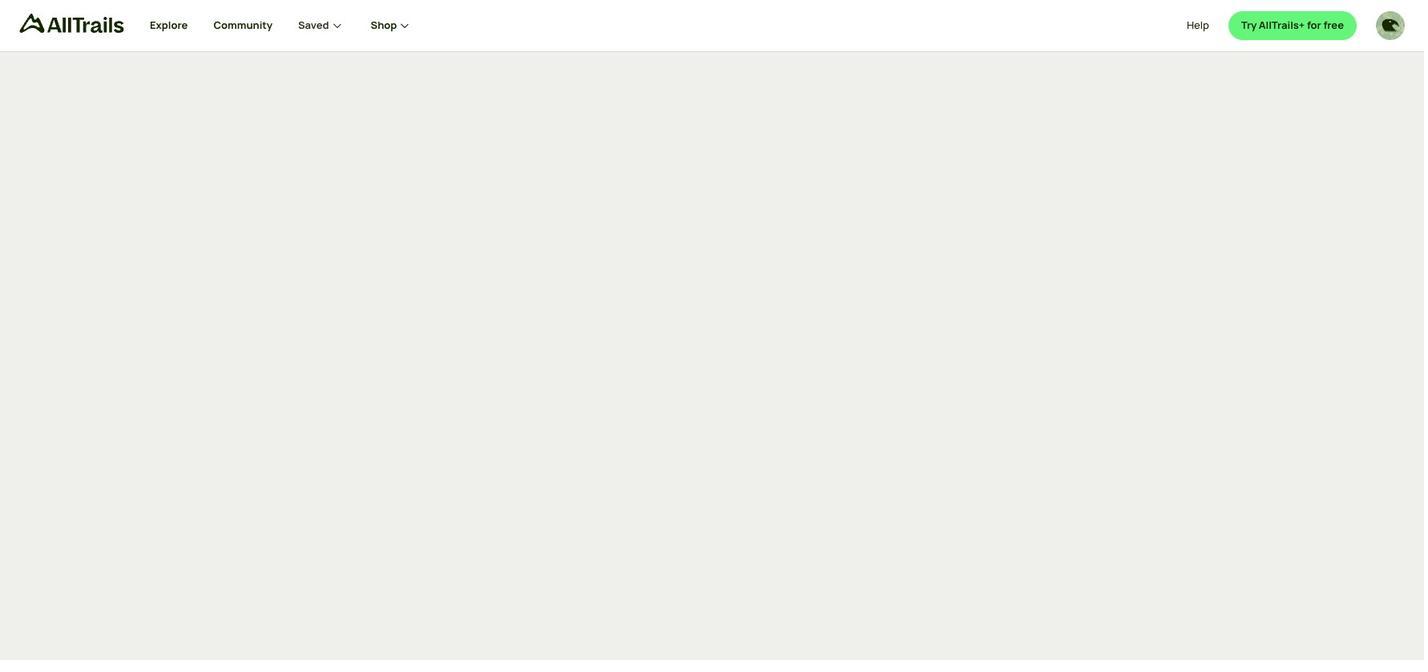 Task type: vqa. For each thing, say whether or not it's contained in the screenshot.
Help link
yes



Task type: locate. For each thing, give the bounding box(es) containing it.
community
[[214, 18, 273, 32]]

alltrails link
[[19, 14, 150, 40]]

dialog
[[0, 0, 1425, 661]]

shop link
[[371, 0, 413, 51]]

try alltrails+ for free
[[1242, 18, 1345, 32]]

saved link
[[298, 0, 345, 51]]

try
[[1242, 18, 1257, 32]]

community link
[[214, 0, 273, 51]]

free
[[1324, 18, 1345, 32]]

tara image
[[1377, 11, 1406, 40]]

explore
[[150, 18, 188, 32]]

help
[[1187, 18, 1210, 32]]



Task type: describe. For each thing, give the bounding box(es) containing it.
for
[[1308, 18, 1322, 32]]

shop button
[[371, 0, 413, 51]]

saved button
[[298, 0, 371, 51]]

shop
[[371, 18, 397, 32]]

alltrails+
[[1259, 18, 1306, 32]]

help link
[[1187, 11, 1210, 40]]

try alltrails+ for free link
[[1229, 11, 1357, 40]]

saved
[[298, 18, 329, 32]]

explore link
[[150, 0, 188, 51]]

alltrails image
[[19, 14, 124, 33]]



